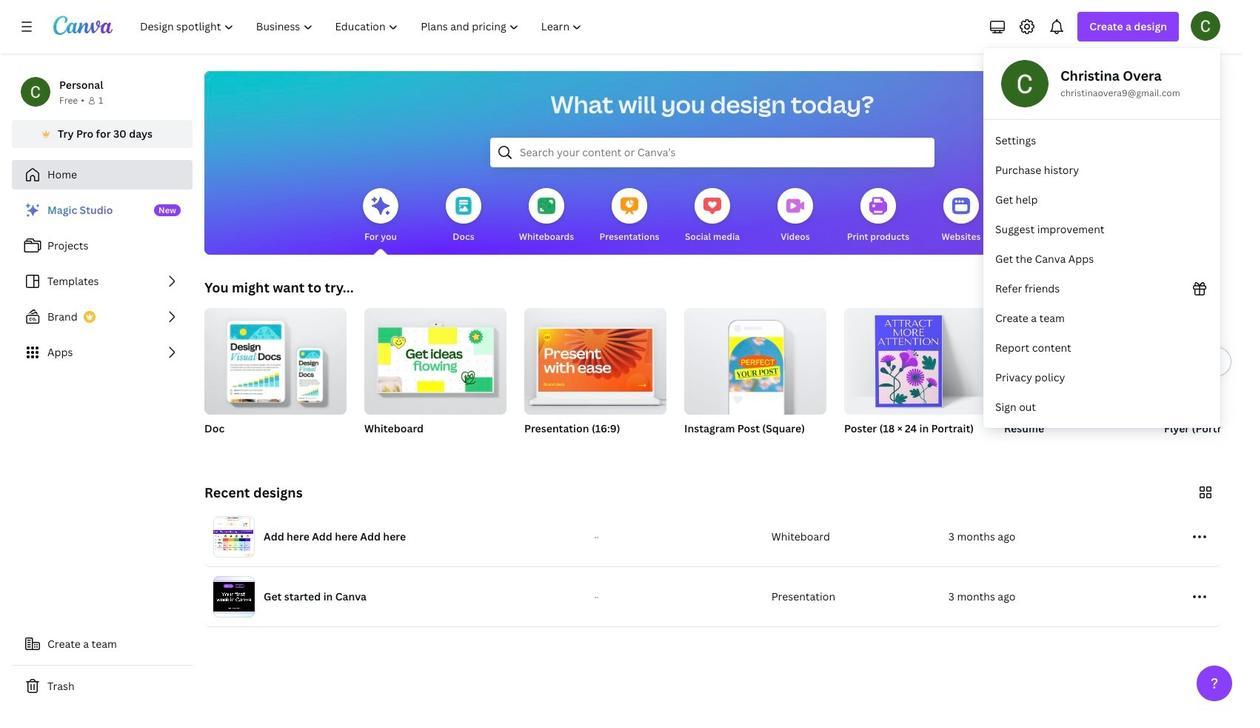 Task type: locate. For each thing, give the bounding box(es) containing it.
list
[[984, 126, 1221, 422], [12, 196, 193, 368]]

christina overa image
[[1192, 11, 1221, 41]]

None search field
[[491, 138, 935, 167]]

group
[[205, 302, 347, 455], [205, 302, 347, 415], [365, 302, 507, 455], [365, 302, 507, 415], [525, 302, 667, 455], [525, 302, 667, 415], [685, 308, 827, 455], [685, 308, 827, 415], [845, 308, 987, 455], [1005, 308, 1147, 455], [1165, 308, 1245, 455]]

Search search field
[[520, 139, 906, 167]]

menu
[[984, 48, 1221, 428]]

1 horizontal spatial list
[[984, 126, 1221, 422]]

top level navigation element
[[130, 12, 595, 41]]



Task type: describe. For each thing, give the bounding box(es) containing it.
0 horizontal spatial list
[[12, 196, 193, 368]]



Task type: vqa. For each thing, say whether or not it's contained in the screenshot.
Christina Overa icon
yes



